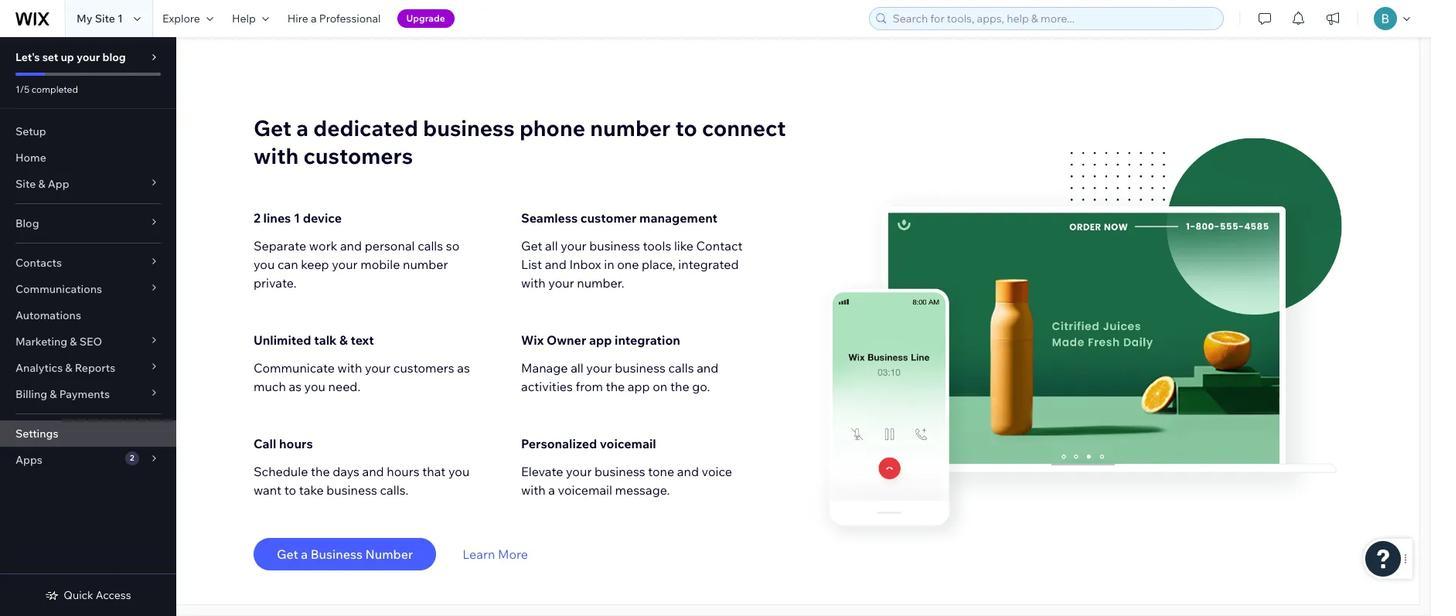 Task type: describe. For each thing, give the bounding box(es) containing it.
dedicated
[[313, 114, 418, 142]]

business inside schedule the days and hours that you want to take business calls.
[[327, 483, 377, 498]]

completed
[[32, 84, 78, 95]]

phone
[[520, 114, 586, 142]]

want
[[254, 483, 282, 498]]

& right talk
[[340, 333, 348, 348]]

seamless customer management
[[521, 210, 718, 226]]

get for with
[[254, 114, 292, 142]]

quick access button
[[45, 589, 131, 603]]

and inside the separate work and personal calls so you can keep your mobile number private.
[[340, 238, 362, 254]]

mobile
[[361, 257, 400, 272]]

list
[[521, 257, 542, 272]]

access
[[96, 589, 131, 603]]

to inside schedule the days and hours that you want to take business calls.
[[284, 483, 296, 498]]

0 vertical spatial site
[[95, 12, 115, 26]]

setup link
[[0, 118, 176, 145]]

on
[[653, 379, 668, 394]]

2 horizontal spatial the
[[671, 379, 690, 394]]

like
[[674, 238, 694, 254]]

get for and
[[521, 238, 543, 254]]

number.
[[577, 275, 625, 291]]

billing & payments button
[[0, 381, 176, 408]]

all for get
[[545, 238, 558, 254]]

management
[[640, 210, 718, 226]]

number inside get a dedicated business phone number to connect with customers
[[590, 114, 671, 142]]

a for get a dedicated business phone number to connect with customers
[[296, 114, 309, 142]]

set
[[42, 50, 58, 64]]

sidebar element
[[0, 37, 176, 616]]

business
[[311, 547, 363, 562]]

you for hours
[[449, 464, 470, 480]]

let's set up your blog
[[15, 50, 126, 64]]

2 lines 1 device
[[254, 210, 342, 226]]

home link
[[0, 145, 176, 171]]

owner
[[547, 333, 587, 348]]

reports
[[75, 361, 115, 375]]

automations
[[15, 309, 81, 323]]

need.
[[328, 379, 361, 394]]

take
[[299, 483, 324, 498]]

work
[[309, 238, 338, 254]]

up
[[61, 50, 74, 64]]

help
[[232, 12, 256, 26]]

business for app
[[615, 360, 666, 376]]

unlimited talk & text
[[254, 333, 374, 348]]

number inside the separate work and personal calls so you can keep your mobile number private.
[[403, 257, 448, 272]]

hire a professional
[[288, 12, 381, 26]]

settings
[[15, 427, 58, 441]]

blog
[[15, 217, 39, 230]]

get a dedicated business phone number to connect with customers
[[254, 114, 786, 169]]

contact
[[697, 238, 743, 254]]

hire
[[288, 12, 308, 26]]

tone
[[648, 464, 675, 480]]

manage
[[521, 360, 568, 376]]

your inside manage all your business calls and activities from the app on the go.
[[587, 360, 612, 376]]

manage all your business calls and activities from the app on the go.
[[521, 360, 719, 394]]

your inside communicate with your customers as much as you need.
[[365, 360, 391, 376]]

0 vertical spatial as
[[457, 360, 470, 376]]

app inside manage all your business calls and activities from the app on the go.
[[628, 379, 650, 394]]

private.
[[254, 275, 297, 291]]

communicate with your customers as much as you need.
[[254, 360, 470, 394]]

a inside elevate your business tone and voice with a voicemail message.
[[549, 483, 555, 498]]

quick access
[[64, 589, 131, 603]]

let's
[[15, 50, 40, 64]]

billing
[[15, 388, 47, 401]]

calls for and
[[669, 360, 694, 376]]

app
[[48, 177, 69, 191]]

unlimited
[[254, 333, 311, 348]]

schedule
[[254, 464, 308, 480]]

the inside schedule the days and hours that you want to take business calls.
[[311, 464, 330, 480]]

business for customers
[[423, 114, 515, 142]]

voice
[[702, 464, 732, 480]]

& for app
[[38, 177, 45, 191]]

& for reports
[[65, 361, 72, 375]]

1/5
[[15, 84, 30, 95]]

blog
[[102, 50, 126, 64]]

elevate your business tone and voice with a voicemail message.
[[521, 464, 732, 498]]

apps
[[15, 453, 42, 467]]

so
[[446, 238, 460, 254]]

learn
[[463, 547, 495, 562]]

one
[[617, 257, 639, 272]]

your down inbox
[[549, 275, 574, 291]]

& for seo
[[70, 335, 77, 349]]

learn more button
[[463, 545, 528, 564]]

calls for so
[[418, 238, 443, 254]]

in
[[604, 257, 615, 272]]

you for lines
[[254, 257, 275, 272]]

analytics & reports button
[[0, 355, 176, 381]]

& for payments
[[50, 388, 57, 401]]

1 for site
[[118, 12, 123, 26]]

analytics
[[15, 361, 63, 375]]

integration
[[615, 333, 681, 348]]

upgrade button
[[397, 9, 455, 28]]

2 for 2 lines 1 device
[[254, 210, 261, 226]]

2 for 2
[[130, 453, 134, 463]]

connect
[[702, 114, 786, 142]]

help button
[[223, 0, 278, 37]]

lines
[[263, 210, 291, 226]]

analytics & reports
[[15, 361, 115, 375]]

wix
[[521, 333, 544, 348]]

with inside get a dedicated business phone number to connect with customers
[[254, 142, 299, 169]]



Task type: locate. For each thing, give the bounding box(es) containing it.
to down schedule
[[284, 483, 296, 498]]

place,
[[642, 257, 676, 272]]

business for inbox
[[590, 238, 640, 254]]

site & app
[[15, 177, 69, 191]]

2
[[254, 210, 261, 226], [130, 453, 134, 463]]

1 vertical spatial app
[[628, 379, 650, 394]]

1 horizontal spatial hours
[[387, 464, 420, 480]]

2 horizontal spatial you
[[449, 464, 470, 480]]

calls inside manage all your business calls and activities from the app on the go.
[[669, 360, 694, 376]]

get inside button
[[277, 547, 298, 562]]

site inside dropdown button
[[15, 177, 36, 191]]

0 vertical spatial 2
[[254, 210, 261, 226]]

integrated
[[679, 257, 739, 272]]

personalized
[[521, 436, 597, 452]]

you down communicate
[[304, 379, 326, 394]]

contacts button
[[0, 250, 176, 276]]

the right on
[[671, 379, 690, 394]]

1 vertical spatial 2
[[130, 453, 134, 463]]

1 vertical spatial customers
[[394, 360, 455, 376]]

all inside manage all your business calls and activities from the app on the go.
[[571, 360, 584, 376]]

& inside marketing & seo popup button
[[70, 335, 77, 349]]

keep
[[301, 257, 329, 272]]

get a business number button
[[254, 538, 436, 571]]

with up the lines
[[254, 142, 299, 169]]

1 vertical spatial site
[[15, 177, 36, 191]]

seamless
[[521, 210, 578, 226]]

voicemail up elevate your business tone and voice with a voicemail message.
[[600, 436, 656, 452]]

calls up go.
[[669, 360, 694, 376]]

personalized voicemail
[[521, 436, 656, 452]]

your
[[77, 50, 100, 64], [561, 238, 587, 254], [332, 257, 358, 272], [549, 275, 574, 291], [365, 360, 391, 376], [587, 360, 612, 376], [566, 464, 592, 480]]

calls.
[[380, 483, 409, 498]]

1 right my
[[118, 12, 123, 26]]

number
[[365, 547, 413, 562]]

with down the list
[[521, 275, 546, 291]]

Search for tools, apps, help & more... field
[[888, 8, 1219, 29]]

a inside button
[[301, 547, 308, 562]]

1 horizontal spatial all
[[571, 360, 584, 376]]

communications button
[[0, 276, 176, 302]]

marketing
[[15, 335, 67, 349]]

your inside the sidebar "element"
[[77, 50, 100, 64]]

0 vertical spatial number
[[590, 114, 671, 142]]

0 vertical spatial to
[[676, 114, 698, 142]]

you inside the separate work and personal calls so you can keep your mobile number private.
[[254, 257, 275, 272]]

business inside elevate your business tone and voice with a voicemail message.
[[595, 464, 646, 480]]

1/5 completed
[[15, 84, 78, 95]]

and inside elevate your business tone and voice with a voicemail message.
[[677, 464, 699, 480]]

& left the reports
[[65, 361, 72, 375]]

app left on
[[628, 379, 650, 394]]

your down the personalized voicemail
[[566, 464, 592, 480]]

with inside elevate your business tone and voice with a voicemail message.
[[521, 483, 546, 498]]

that
[[422, 464, 446, 480]]

automations link
[[0, 302, 176, 329]]

schedule the days and hours that you want to take business calls.
[[254, 464, 470, 498]]

your up inbox
[[561, 238, 587, 254]]

1 vertical spatial you
[[304, 379, 326, 394]]

call
[[254, 436, 276, 452]]

talk
[[314, 333, 337, 348]]

1 horizontal spatial the
[[606, 379, 625, 394]]

1
[[118, 12, 123, 26], [294, 210, 300, 226]]

customers inside get a dedicated business phone number to connect with customers
[[304, 142, 413, 169]]

1 vertical spatial hours
[[387, 464, 420, 480]]

& inside the site & app dropdown button
[[38, 177, 45, 191]]

0 horizontal spatial all
[[545, 238, 558, 254]]

all for manage
[[571, 360, 584, 376]]

and
[[340, 238, 362, 254], [545, 257, 567, 272], [697, 360, 719, 376], [362, 464, 384, 480], [677, 464, 699, 480]]

1 for lines
[[294, 210, 300, 226]]

1 vertical spatial as
[[289, 379, 302, 394]]

all down seamless
[[545, 238, 558, 254]]

much
[[254, 379, 286, 394]]

my
[[77, 12, 92, 26]]

you right that on the bottom of page
[[449, 464, 470, 480]]

inbox
[[570, 257, 601, 272]]

with inside get all your business tools like contact list and inbox in one place, integrated with your number.
[[521, 275, 546, 291]]

and right days on the bottom left of page
[[362, 464, 384, 480]]

personal
[[365, 238, 415, 254]]

and right work
[[340, 238, 362, 254]]

0 vertical spatial 1
[[118, 12, 123, 26]]

upgrade
[[406, 12, 445, 24]]

1 horizontal spatial calls
[[669, 360, 694, 376]]

you up private.
[[254, 257, 275, 272]]

1 vertical spatial number
[[403, 257, 448, 272]]

blog button
[[0, 210, 176, 237]]

a for get a business number
[[301, 547, 308, 562]]

1 horizontal spatial 1
[[294, 210, 300, 226]]

& left app
[[38, 177, 45, 191]]

separate work and personal calls so you can keep your mobile number private.
[[254, 238, 460, 291]]

1 horizontal spatial number
[[590, 114, 671, 142]]

and inside get all your business tools like contact list and inbox in one place, integrated with your number.
[[545, 257, 567, 272]]

2 vertical spatial you
[[449, 464, 470, 480]]

calls left so
[[418, 238, 443, 254]]

site
[[95, 12, 115, 26], [15, 177, 36, 191]]

0 vertical spatial hours
[[279, 436, 313, 452]]

separate
[[254, 238, 306, 254]]

voicemail inside elevate your business tone and voice with a voicemail message.
[[558, 483, 613, 498]]

1 horizontal spatial 2
[[254, 210, 261, 226]]

text
[[351, 333, 374, 348]]

all inside get all your business tools like contact list and inbox in one place, integrated with your number.
[[545, 238, 558, 254]]

business inside manage all your business calls and activities from the app on the go.
[[615, 360, 666, 376]]

customers
[[304, 142, 413, 169], [394, 360, 455, 376]]

0 vertical spatial you
[[254, 257, 275, 272]]

explore
[[162, 12, 200, 26]]

0 vertical spatial app
[[589, 333, 612, 348]]

hours inside schedule the days and hours that you want to take business calls.
[[387, 464, 420, 480]]

you
[[254, 257, 275, 272], [304, 379, 326, 394], [449, 464, 470, 480]]

all up from
[[571, 360, 584, 376]]

0 horizontal spatial you
[[254, 257, 275, 272]]

1 vertical spatial all
[[571, 360, 584, 376]]

and inside manage all your business calls and activities from the app on the go.
[[697, 360, 719, 376]]

message.
[[615, 483, 670, 498]]

call hours
[[254, 436, 313, 452]]

seo
[[79, 335, 102, 349]]

hire a professional link
[[278, 0, 390, 37]]

home
[[15, 151, 46, 165]]

all
[[545, 238, 558, 254], [571, 360, 584, 376]]

your inside elevate your business tone and voice with a voicemail message.
[[566, 464, 592, 480]]

0 horizontal spatial to
[[284, 483, 296, 498]]

you inside schedule the days and hours that you want to take business calls.
[[449, 464, 470, 480]]

wix owner app integration
[[521, 333, 681, 348]]

your down work
[[332, 257, 358, 272]]

quick
[[64, 589, 93, 603]]

0 horizontal spatial app
[[589, 333, 612, 348]]

0 horizontal spatial 1
[[118, 12, 123, 26]]

1 horizontal spatial as
[[457, 360, 470, 376]]

0 vertical spatial all
[[545, 238, 558, 254]]

2 left the lines
[[254, 210, 261, 226]]

with inside communicate with your customers as much as you need.
[[338, 360, 362, 376]]

your down text
[[365, 360, 391, 376]]

and up go.
[[697, 360, 719, 376]]

hours up calls.
[[387, 464, 420, 480]]

a right hire
[[311, 12, 317, 26]]

number
[[590, 114, 671, 142], [403, 257, 448, 272]]

learn more
[[463, 547, 528, 562]]

2 inside the sidebar "element"
[[130, 453, 134, 463]]

hours right call
[[279, 436, 313, 452]]

& inside billing & payments popup button
[[50, 388, 57, 401]]

0 vertical spatial customers
[[304, 142, 413, 169]]

voicemail down the personalized voicemail
[[558, 483, 613, 498]]

a down elevate
[[549, 483, 555, 498]]

get inside get all your business tools like contact list and inbox in one place, integrated with your number.
[[521, 238, 543, 254]]

voicemail
[[600, 436, 656, 452], [558, 483, 613, 498]]

0 horizontal spatial number
[[403, 257, 448, 272]]

& right billing
[[50, 388, 57, 401]]

1 right the lines
[[294, 210, 300, 226]]

the up take
[[311, 464, 330, 480]]

my site 1
[[77, 12, 123, 26]]

0 vertical spatial calls
[[418, 238, 443, 254]]

device
[[303, 210, 342, 226]]

1 horizontal spatial you
[[304, 379, 326, 394]]

1 horizontal spatial app
[[628, 379, 650, 394]]

2 vertical spatial get
[[277, 547, 298, 562]]

get a business number
[[277, 547, 413, 562]]

& left the seo on the bottom of page
[[70, 335, 77, 349]]

1 vertical spatial to
[[284, 483, 296, 498]]

get all your business tools like contact list and inbox in one place, integrated with your number.
[[521, 238, 743, 291]]

app right owner
[[589, 333, 612, 348]]

1 vertical spatial 1
[[294, 210, 300, 226]]

from
[[576, 379, 603, 394]]

1 horizontal spatial to
[[676, 114, 698, 142]]

your right up on the top left
[[77, 50, 100, 64]]

site right my
[[95, 12, 115, 26]]

go.
[[692, 379, 710, 394]]

payments
[[59, 388, 110, 401]]

business inside get all your business tools like contact list and inbox in one place, integrated with your number.
[[590, 238, 640, 254]]

1 vertical spatial get
[[521, 238, 543, 254]]

with down elevate
[[521, 483, 546, 498]]

0 horizontal spatial site
[[15, 177, 36, 191]]

customers inside communicate with your customers as much as you need.
[[394, 360, 455, 376]]

billing & payments
[[15, 388, 110, 401]]

with up the "need."
[[338, 360, 362, 376]]

0 vertical spatial voicemail
[[600, 436, 656, 452]]

1 vertical spatial voicemail
[[558, 483, 613, 498]]

the
[[606, 379, 625, 394], [671, 379, 690, 394], [311, 464, 330, 480]]

0 vertical spatial get
[[254, 114, 292, 142]]

you inside communicate with your customers as much as you need.
[[304, 379, 326, 394]]

a for hire a professional
[[311, 12, 317, 26]]

contacts
[[15, 256, 62, 270]]

2 down "settings" link on the left of the page
[[130, 453, 134, 463]]

hours
[[279, 436, 313, 452], [387, 464, 420, 480]]

calls
[[418, 238, 443, 254], [669, 360, 694, 376]]

0 horizontal spatial as
[[289, 379, 302, 394]]

a inside get a dedicated business phone number to connect with customers
[[296, 114, 309, 142]]

activities
[[521, 379, 573, 394]]

business inside get a dedicated business phone number to connect with customers
[[423, 114, 515, 142]]

& inside analytics & reports popup button
[[65, 361, 72, 375]]

app
[[589, 333, 612, 348], [628, 379, 650, 394]]

and right tone
[[677, 464, 699, 480]]

calls inside the separate work and personal calls so you can keep your mobile number private.
[[418, 238, 443, 254]]

the right from
[[606, 379, 625, 394]]

1 horizontal spatial site
[[95, 12, 115, 26]]

marketing & seo button
[[0, 329, 176, 355]]

&
[[38, 177, 45, 191], [340, 333, 348, 348], [70, 335, 77, 349], [65, 361, 72, 375], [50, 388, 57, 401]]

get inside get a dedicated business phone number to connect with customers
[[254, 114, 292, 142]]

1 vertical spatial calls
[[669, 360, 694, 376]]

a left business in the left bottom of the page
[[301, 547, 308, 562]]

and right the list
[[545, 257, 567, 272]]

to
[[676, 114, 698, 142], [284, 483, 296, 498]]

0 horizontal spatial calls
[[418, 238, 443, 254]]

and inside schedule the days and hours that you want to take business calls.
[[362, 464, 384, 480]]

communications
[[15, 282, 102, 296]]

0 horizontal spatial the
[[311, 464, 330, 480]]

customer
[[581, 210, 637, 226]]

your inside the separate work and personal calls so you can keep your mobile number private.
[[332, 257, 358, 272]]

professional
[[319, 12, 381, 26]]

setup
[[15, 125, 46, 138]]

can
[[278, 257, 298, 272]]

site down home
[[15, 177, 36, 191]]

to left connect
[[676, 114, 698, 142]]

to inside get a dedicated business phone number to connect with customers
[[676, 114, 698, 142]]

0 horizontal spatial 2
[[130, 453, 134, 463]]

0 horizontal spatial hours
[[279, 436, 313, 452]]

tools
[[643, 238, 672, 254]]

your up from
[[587, 360, 612, 376]]

elevate
[[521, 464, 563, 480]]

a left dedicated
[[296, 114, 309, 142]]

business
[[423, 114, 515, 142], [590, 238, 640, 254], [615, 360, 666, 376], [595, 464, 646, 480], [327, 483, 377, 498]]



Task type: vqa. For each thing, say whether or not it's contained in the screenshot.
"Show"
no



